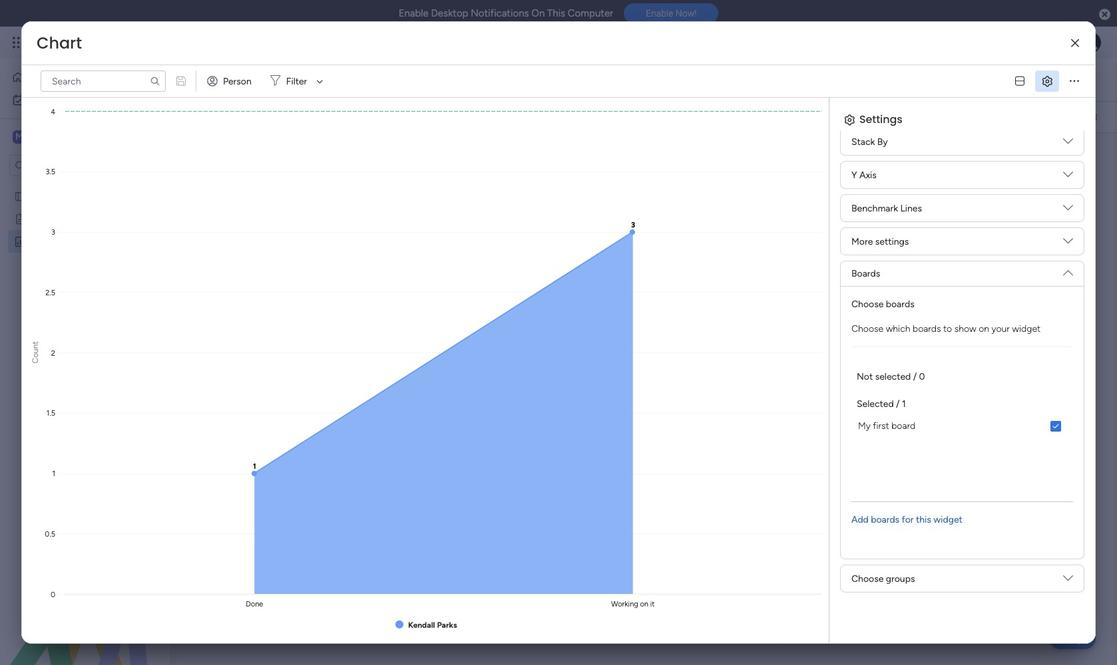 Task type: vqa. For each thing, say whether or not it's contained in the screenshot.
the bottommost Choose
yes



Task type: locate. For each thing, give the bounding box(es) containing it.
0 vertical spatial person
[[223, 76, 252, 87]]

1 left 'connected'
[[300, 111, 304, 123]]

1 vertical spatial filter button
[[621, 107, 684, 128]]

enable left desktop
[[399, 7, 429, 19]]

groups
[[886, 574, 915, 585]]

filter button
[[265, 71, 328, 92], [621, 107, 684, 128]]

0 vertical spatial dapulse dropdown down arrow image
[[1063, 137, 1073, 151]]

1 vertical spatial 1
[[902, 399, 906, 410]]

0 horizontal spatial arrow down image
[[312, 73, 328, 89]]

filter for filter dashboard by text search box's filter popup button
[[286, 76, 307, 87]]

2 vertical spatial widget
[[934, 515, 963, 526]]

boards left for
[[871, 515, 900, 526]]

by
[[878, 136, 888, 147]]

1 horizontal spatial filter button
[[621, 107, 684, 128]]

1 vertical spatial choose
[[852, 324, 884, 335]]

choose groups
[[852, 574, 915, 585]]

dashboard down notes
[[53, 236, 98, 247]]

search image for filter dashboard by text search field
[[506, 112, 517, 123]]

1 horizontal spatial list box
[[852, 358, 1073, 441]]

0 horizontal spatial widget
[[236, 111, 265, 123]]

arrow down image inside new dashboard banner
[[668, 109, 684, 125]]

y axis
[[852, 169, 877, 181]]

0 vertical spatial my first board
[[31, 190, 90, 202]]

person
[[223, 76, 252, 87], [580, 112, 608, 123]]

1
[[300, 111, 304, 123], [902, 399, 906, 410]]

0 horizontal spatial list box
[[0, 182, 170, 433]]

0 vertical spatial dapulse dropdown down arrow image
[[1063, 170, 1073, 185]]

filter
[[286, 76, 307, 87], [643, 112, 664, 123]]

1 horizontal spatial person button
[[558, 107, 616, 128]]

dapulse close image
[[1099, 8, 1111, 21]]

first
[[46, 190, 63, 202], [873, 421, 889, 432]]

0 vertical spatial choose
[[852, 299, 884, 310]]

my left 'work'
[[31, 94, 43, 105]]

monday
[[59, 35, 105, 50]]

2 vertical spatial boards
[[871, 515, 900, 526]]

1 vertical spatial dapulse dropdown down arrow image
[[1063, 236, 1073, 251]]

1 vertical spatial search image
[[506, 112, 517, 123]]

search image
[[150, 76, 160, 87], [506, 112, 517, 123]]

1 vertical spatial public board image
[[14, 212, 27, 225]]

add to favorites image
[[378, 73, 392, 86]]

choose down "boards"
[[852, 299, 884, 310]]

0 horizontal spatial dashboard
[[53, 236, 98, 247]]

this
[[916, 515, 932, 526]]

monday button
[[35, 25, 212, 60]]

new up add widget popup button
[[200, 65, 246, 95]]

meeting
[[31, 213, 66, 224]]

enable now! button
[[624, 3, 719, 23]]

m
[[15, 131, 23, 143]]

help button
[[1050, 628, 1096, 650]]

choose for choose groups
[[852, 574, 884, 585]]

person button up add widget popup button
[[202, 71, 260, 92]]

first down selected / 1
[[873, 421, 889, 432]]

0 horizontal spatial enable
[[399, 7, 429, 19]]

1 public board image from the top
[[14, 190, 27, 202]]

filter button for filter dashboard by text search field
[[621, 107, 684, 128]]

0 vertical spatial add
[[216, 111, 234, 123]]

2 horizontal spatial board
[[892, 421, 916, 432]]

person for person popup button for filter dashboard by text search box's filter popup button
[[223, 76, 252, 87]]

/ left 0
[[913, 372, 917, 383]]

/ right selected
[[896, 399, 900, 410]]

0 vertical spatial dashboard
[[251, 65, 368, 95]]

1 vertical spatial my first board
[[858, 421, 916, 432]]

1 vertical spatial filter
[[643, 112, 664, 123]]

lottie animation element
[[0, 531, 170, 666]]

enable now!
[[646, 8, 697, 19]]

dashboard inside banner
[[251, 65, 368, 95]]

1 inside popup button
[[300, 111, 304, 123]]

new dashboard up add widget
[[200, 65, 368, 95]]

None search field
[[41, 71, 166, 92]]

3 choose from the top
[[852, 574, 884, 585]]

0 horizontal spatial filter
[[286, 76, 307, 87]]

enable inside enable now! button
[[646, 8, 674, 19]]

0 horizontal spatial my first board
[[31, 190, 90, 202]]

filter button down view button at the top of page
[[621, 107, 684, 128]]

arrow down image for filter dashboard by text search box's filter popup button
[[312, 73, 328, 89]]

public board image for meeting notes
[[14, 212, 27, 225]]

share button
[[1010, 69, 1064, 90]]

desktop
[[431, 7, 468, 19]]

person button down view button at the top of page
[[558, 107, 616, 128]]

1 vertical spatial dashboard
[[53, 236, 98, 247]]

new
[[200, 65, 246, 95], [31, 236, 51, 247]]

dashboard
[[251, 65, 368, 95], [53, 236, 98, 247]]

0 vertical spatial new dashboard
[[200, 65, 368, 95]]

New Dashboard field
[[197, 65, 371, 95]]

board
[[354, 111, 378, 123], [65, 190, 90, 202], [892, 421, 916, 432]]

option
[[0, 184, 170, 187]]

1 horizontal spatial dashboard
[[251, 65, 368, 95]]

arrow down image
[[312, 73, 328, 89], [668, 109, 684, 125]]

list box containing my first board
[[0, 182, 170, 433]]

1 horizontal spatial search image
[[506, 112, 517, 123]]

boards for choose boards
[[886, 299, 915, 310]]

my work link
[[8, 89, 162, 111]]

person up add widget
[[223, 76, 252, 87]]

1 horizontal spatial person
[[580, 112, 608, 123]]

my
[[31, 94, 43, 105], [31, 190, 44, 202], [858, 421, 871, 432]]

1 horizontal spatial first
[[873, 421, 889, 432]]

1 horizontal spatial 1
[[902, 399, 906, 410]]

0 horizontal spatial add
[[216, 111, 234, 123]]

person inside new dashboard banner
[[580, 112, 608, 123]]

choose left 'groups'
[[852, 574, 884, 585]]

1 horizontal spatial add
[[852, 515, 869, 526]]

board up notes
[[65, 190, 90, 202]]

my work
[[31, 94, 66, 105]]

1 vertical spatial first
[[873, 421, 889, 432]]

add inside popup button
[[216, 111, 234, 123]]

enable
[[399, 7, 429, 19], [646, 8, 674, 19]]

0 horizontal spatial new
[[31, 236, 51, 247]]

more settings
[[852, 236, 909, 247]]

my up meeting
[[31, 190, 44, 202]]

0 horizontal spatial new dashboard
[[31, 236, 98, 247]]

boards left to
[[913, 324, 941, 335]]

1 horizontal spatial /
[[913, 372, 917, 383]]

help
[[1061, 632, 1085, 646]]

2 dapulse dropdown down arrow image from the top
[[1063, 236, 1073, 251]]

filter for filter popup button for filter dashboard by text search field
[[643, 112, 664, 123]]

1 vertical spatial new dashboard
[[31, 236, 98, 247]]

1 vertical spatial board
[[65, 190, 90, 202]]

boards
[[852, 268, 880, 280]]

Search in workspace field
[[28, 158, 111, 173]]

Filter dashboard by text search field
[[397, 107, 522, 128]]

0 horizontal spatial search image
[[150, 76, 160, 87]]

0 horizontal spatial board
[[65, 190, 90, 202]]

select product image
[[12, 36, 25, 49]]

to
[[944, 324, 952, 335]]

0 vertical spatial widget
[[236, 111, 265, 123]]

0 vertical spatial /
[[913, 372, 917, 383]]

board down selected / 1
[[892, 421, 916, 432]]

person for filter popup button for filter dashboard by text search field person popup button
[[580, 112, 608, 123]]

dashboard inside list box
[[53, 236, 98, 247]]

enable left now!
[[646, 8, 674, 19]]

2 vertical spatial dapulse dropdown down arrow image
[[1063, 263, 1073, 278]]

0 horizontal spatial person
[[223, 76, 252, 87]]

new dashboard down meeting notes
[[31, 236, 98, 247]]

filter inside new dashboard banner
[[643, 112, 664, 123]]

0 vertical spatial boards
[[886, 299, 915, 310]]

add
[[216, 111, 234, 123], [852, 515, 869, 526]]

0 vertical spatial search image
[[150, 76, 160, 87]]

1 connected board
[[300, 111, 378, 123]]

2 public board image from the top
[[14, 212, 27, 225]]

my first board up meeting notes
[[31, 190, 90, 202]]

workspace selection element
[[13, 129, 111, 146]]

1 vertical spatial person button
[[558, 107, 616, 128]]

0 horizontal spatial filter button
[[265, 71, 328, 92]]

add for add widget
[[216, 111, 234, 123]]

dapulse dropdown down arrow image for lines
[[1063, 203, 1073, 218]]

settings
[[860, 112, 903, 127]]

1 horizontal spatial new dashboard
[[200, 65, 368, 95]]

first up meeting
[[46, 190, 63, 202]]

new right 'public dashboard' image
[[31, 236, 51, 247]]

1 horizontal spatial my first board
[[858, 421, 916, 432]]

0 vertical spatial arrow down image
[[312, 73, 328, 89]]

0 horizontal spatial person button
[[202, 71, 260, 92]]

1 choose from the top
[[852, 299, 884, 310]]

my first board down selected / 1
[[858, 421, 916, 432]]

choose down choose boards
[[852, 324, 884, 335]]

choose
[[852, 299, 884, 310], [852, 324, 884, 335], [852, 574, 884, 585]]

2 vertical spatial dapulse dropdown down arrow image
[[1063, 574, 1073, 589]]

1 horizontal spatial board
[[354, 111, 378, 123]]

0 vertical spatial board
[[354, 111, 378, 123]]

list box
[[0, 182, 170, 433], [852, 358, 1073, 441]]

share
[[1034, 73, 1058, 85]]

1 horizontal spatial filter
[[643, 112, 664, 123]]

my down selected
[[858, 421, 871, 432]]

1 dapulse dropdown down arrow image from the top
[[1063, 137, 1073, 151]]

0 vertical spatial public board image
[[14, 190, 27, 202]]

axis
[[860, 169, 877, 181]]

0 horizontal spatial 1
[[300, 111, 304, 123]]

0 vertical spatial my
[[31, 94, 43, 105]]

1 dapulse dropdown down arrow image from the top
[[1063, 170, 1073, 185]]

new dashboard inside list box
[[31, 236, 98, 247]]

dapulse dropdown down arrow image
[[1063, 170, 1073, 185], [1063, 236, 1073, 251], [1063, 574, 1073, 589]]

widget down "new dashboard" field
[[236, 111, 265, 123]]

more dots image
[[1070, 76, 1079, 86]]

boards
[[886, 299, 915, 310], [913, 324, 941, 335], [871, 515, 900, 526]]

2 vertical spatial choose
[[852, 574, 884, 585]]

1 vertical spatial widget
[[1012, 324, 1041, 335]]

1 vertical spatial /
[[896, 399, 900, 410]]

public board image
[[14, 190, 27, 202], [14, 212, 27, 225]]

1 vertical spatial arrow down image
[[668, 109, 684, 125]]

0 vertical spatial filter button
[[265, 71, 328, 92]]

widget right this
[[934, 515, 963, 526]]

new dashboard inside banner
[[200, 65, 368, 95]]

3 dapulse dropdown down arrow image from the top
[[1063, 574, 1073, 589]]

1 right selected
[[902, 399, 906, 410]]

1 vertical spatial my
[[31, 190, 44, 202]]

3 dapulse dropdown down arrow image from the top
[[1063, 263, 1073, 278]]

1 horizontal spatial new
[[200, 65, 246, 95]]

stack by
[[852, 136, 888, 147]]

your
[[992, 324, 1010, 335]]

not selected / 0 heading
[[857, 370, 925, 384]]

filter button up 'connected'
[[265, 71, 328, 92]]

0 vertical spatial 1
[[300, 111, 304, 123]]

meeting notes
[[31, 213, 94, 224]]

widget
[[236, 111, 265, 123], [1012, 324, 1041, 335], [934, 515, 963, 526]]

0 vertical spatial filter
[[286, 76, 307, 87]]

connected
[[306, 111, 351, 123]]

add boards for this widget link
[[852, 515, 963, 526]]

1 vertical spatial dapulse dropdown down arrow image
[[1063, 203, 1073, 218]]

2 choose from the top
[[852, 324, 884, 335]]

widget right your
[[1012, 324, 1041, 335]]

0 vertical spatial person button
[[202, 71, 260, 92]]

person button
[[202, 71, 260, 92], [558, 107, 616, 128]]

dapulse dropdown down arrow image
[[1063, 137, 1073, 151], [1063, 203, 1073, 218], [1063, 263, 1073, 278]]

notes
[[68, 213, 94, 224]]

for
[[902, 515, 914, 526]]

1 vertical spatial add
[[852, 515, 869, 526]]

my first board
[[31, 190, 90, 202], [858, 421, 916, 432]]

None search field
[[397, 107, 522, 128]]

this
[[547, 7, 565, 19]]

dashboard up 'connected'
[[251, 65, 368, 95]]

boards up which
[[886, 299, 915, 310]]

0 vertical spatial new
[[200, 65, 246, 95]]

0 horizontal spatial first
[[46, 190, 63, 202]]

new dashboard
[[200, 65, 368, 95], [31, 236, 98, 247]]

0 horizontal spatial /
[[896, 399, 900, 410]]

my work option
[[8, 89, 162, 111]]

1 inside heading
[[902, 399, 906, 410]]

1 vertical spatial person
[[580, 112, 608, 123]]

person down view button at the top of page
[[580, 112, 608, 123]]

/
[[913, 372, 917, 383], [896, 399, 900, 410]]

choose boards
[[852, 299, 915, 310]]

2 dapulse dropdown down arrow image from the top
[[1063, 203, 1073, 218]]

enable for enable now!
[[646, 8, 674, 19]]

benchmark
[[852, 203, 898, 214]]

1 horizontal spatial arrow down image
[[668, 109, 684, 125]]

not
[[857, 372, 873, 383]]

board right 'connected'
[[354, 111, 378, 123]]

1 horizontal spatial enable
[[646, 8, 674, 19]]



Task type: describe. For each thing, give the bounding box(es) containing it.
person button for filter dashboard by text search box's filter popup button
[[202, 71, 260, 92]]

not selected / 0
[[857, 372, 925, 383]]

selected / 1
[[857, 399, 906, 410]]

which
[[886, 324, 911, 335]]

2 vertical spatial board
[[892, 421, 916, 432]]

new inside banner
[[200, 65, 246, 95]]

board inside 1 connected board popup button
[[354, 111, 378, 123]]

selected
[[875, 372, 911, 383]]

1 vertical spatial new
[[31, 236, 51, 247]]

dapulse dropdown down arrow image for y axis
[[1063, 170, 1073, 185]]

main workspace
[[31, 131, 109, 143]]

on
[[979, 324, 990, 335]]

add for add boards for this widget
[[852, 515, 869, 526]]

workspace
[[57, 131, 109, 143]]

home option
[[8, 67, 162, 88]]

add widget
[[216, 111, 265, 123]]

Filter dashboard by text search field
[[41, 71, 166, 92]]

list box containing not selected / 0
[[852, 358, 1073, 441]]

y
[[852, 169, 857, 181]]

dapulse dropdown down arrow image for more settings
[[1063, 236, 1073, 251]]

lines
[[901, 203, 922, 214]]

0 vertical spatial first
[[46, 190, 63, 202]]

widget inside add widget popup button
[[236, 111, 265, 123]]

settings image
[[1085, 110, 1099, 124]]

chart
[[37, 32, 82, 54]]

on
[[532, 7, 545, 19]]

my inside option
[[31, 94, 43, 105]]

2 vertical spatial my
[[858, 421, 871, 432]]

enable for enable desktop notifications on this computer
[[399, 7, 429, 19]]

dapulse x slim image
[[1071, 38, 1079, 48]]

1 connected board button
[[276, 107, 384, 128]]

main
[[31, 131, 54, 143]]

view
[[597, 74, 618, 85]]

arrow down image for filter popup button for filter dashboard by text search field
[[668, 109, 684, 125]]

public board image for my first board
[[14, 190, 27, 202]]

view button
[[591, 69, 624, 91]]

settings
[[875, 236, 909, 247]]

Chart field
[[33, 32, 85, 54]]

now!
[[676, 8, 697, 19]]

new dashboard banner
[[176, 59, 1117, 133]]

show
[[955, 324, 977, 335]]

1 horizontal spatial widget
[[934, 515, 963, 526]]

public dashboard image
[[14, 235, 27, 248]]

none search field inside new dashboard banner
[[397, 107, 522, 128]]

enable desktop notifications on this computer
[[399, 7, 613, 19]]

workspace image
[[13, 130, 26, 144]]

home
[[29, 71, 55, 83]]

lottie animation image
[[0, 531, 170, 666]]

filter button for filter dashboard by text search box
[[265, 71, 328, 92]]

1 vertical spatial boards
[[913, 324, 941, 335]]

more
[[852, 236, 873, 247]]

work
[[46, 94, 66, 105]]

dapulse dropdown down arrow image for by
[[1063, 137, 1073, 151]]

choose which boards to show on your widget
[[852, 324, 1041, 335]]

selected
[[857, 399, 894, 410]]

add boards for this widget
[[852, 515, 963, 526]]

selected / 1 heading
[[857, 398, 906, 412]]

notifications
[[471, 7, 529, 19]]

search image for filter dashboard by text search box
[[150, 76, 160, 87]]

choose for choose which boards to show on your widget
[[852, 324, 884, 335]]

0
[[919, 372, 925, 383]]

add widget button
[[192, 107, 270, 128]]

stack
[[852, 136, 875, 147]]

computer
[[568, 7, 613, 19]]

benchmark lines
[[852, 203, 922, 214]]

boards for add boards for this widget
[[871, 515, 900, 526]]

choose for choose boards
[[852, 299, 884, 310]]

2 horizontal spatial widget
[[1012, 324, 1041, 335]]

home link
[[8, 67, 162, 88]]

kendall parks image
[[1080, 32, 1101, 53]]

dapulse dropdown down arrow image for choose groups
[[1063, 574, 1073, 589]]

person button for filter popup button for filter dashboard by text search field
[[558, 107, 616, 128]]

v2 split view image
[[1016, 76, 1025, 86]]



